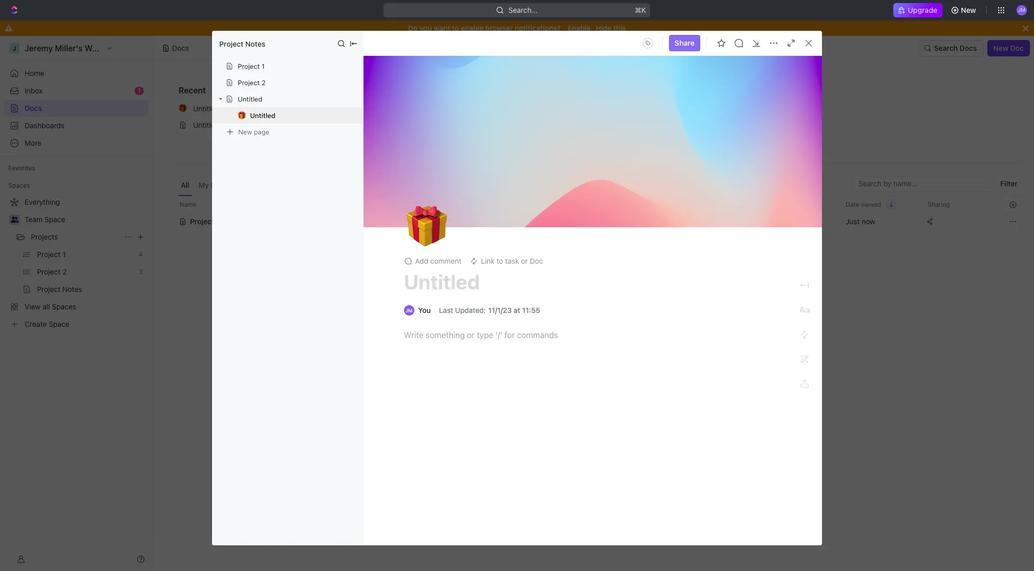 Task type: vqa. For each thing, say whether or not it's contained in the screenshot.
on on the top of page
no



Task type: locate. For each thing, give the bounding box(es) containing it.
search...
[[509, 6, 538, 14]]

project notes
[[219, 39, 265, 48], [190, 217, 236, 226]]

2 vertical spatial new
[[238, 128, 252, 136]]

0 horizontal spatial notes
[[216, 217, 236, 226]]

0 horizontal spatial date
[[764, 201, 777, 208]]

-
[[644, 217, 648, 226]]

date
[[764, 201, 777, 208], [846, 201, 859, 208]]

0 horizontal spatial doc
[[530, 257, 543, 265]]

0 vertical spatial projects
[[552, 217, 579, 226]]

date viewed button
[[839, 197, 897, 213]]

1 horizontal spatial doc
[[1010, 44, 1024, 52]]

0 horizontal spatial untitled link
[[175, 117, 437, 133]]

1 for project 1
[[262, 62, 265, 70]]

tab list
[[178, 176, 424, 196]]

nov 1
[[764, 217, 782, 226]]

project 1
[[238, 62, 265, 70]]

date inside "button"
[[764, 201, 777, 208]]

1 horizontal spatial untitled link
[[751, 117, 1013, 133]]

0 horizontal spatial new
[[238, 128, 252, 136]]

location
[[542, 201, 567, 208]]

project notes button
[[179, 212, 529, 232]]

new for new page
[[238, 128, 252, 136]]

0 horizontal spatial projects
[[31, 233, 58, 241]]

dropdown menu image
[[640, 35, 656, 51]]

• left the 🎁 dropdown button
[[221, 104, 224, 113]]

1 row from the top
[[166, 196, 1022, 213]]

0 horizontal spatial to
[[452, 24, 459, 32]]

notes down my docs button
[[216, 217, 236, 226]]

upgrade
[[908, 6, 937, 14]]

2 date from the left
[[846, 201, 859, 208]]

1 vertical spatial 1
[[138, 87, 141, 94]]

1 horizontal spatial untitled •
[[769, 104, 801, 113]]

notes
[[245, 39, 265, 48], [216, 217, 236, 226]]

1 horizontal spatial 1
[[262, 62, 265, 70]]

change cover button
[[718, 207, 777, 223]]

new inside new button
[[961, 6, 976, 14]]

row
[[166, 196, 1022, 213], [166, 212, 1022, 232]]

favorites
[[467, 86, 502, 95], [8, 164, 35, 172]]

archived button
[[389, 176, 424, 196]]

1 horizontal spatial jm
[[1018, 7, 1025, 13]]

1 vertical spatial to
[[497, 257, 503, 265]]

⌘k
[[635, 6, 646, 14]]

sharing
[[928, 201, 950, 208]]

1 untitled • from the left
[[193, 104, 224, 113]]

2 horizontal spatial 1
[[779, 217, 782, 226]]

new
[[961, 6, 976, 14], [993, 44, 1008, 52], [238, 128, 252, 136]]

0 vertical spatial favorites
[[467, 86, 502, 95]]

untitled • down recent
[[193, 104, 224, 113]]

0 horizontal spatial favorites
[[8, 164, 35, 172]]

project notes inside button
[[190, 217, 236, 226]]

jm up new doc
[[1018, 7, 1025, 13]]

tab list containing all
[[178, 176, 424, 196]]

want
[[434, 24, 450, 32]]

team space
[[25, 215, 65, 224]]

name
[[180, 201, 197, 208]]

0 horizontal spatial •
[[221, 104, 224, 113]]

1 untitled link from the left
[[175, 117, 437, 133]]

spaces
[[8, 182, 30, 189]]

project down "name"
[[190, 217, 214, 226]]

1 vertical spatial favorites
[[8, 164, 35, 172]]

1 inside sidebar navigation
[[138, 87, 141, 94]]

sidebar navigation
[[0, 36, 154, 571]]

favorites button
[[4, 162, 39, 175]]

enable
[[568, 24, 591, 32]]

to inside dropdown button
[[497, 257, 503, 265]]

2
[[262, 79, 266, 87]]

🎁 up add in the top of the page
[[406, 202, 447, 251]]

date updated button
[[757, 197, 809, 213]]

date up cover
[[764, 201, 777, 208]]

tags
[[644, 201, 658, 208]]

Search by name... text field
[[858, 176, 988, 192]]

docs link
[[4, 100, 149, 117]]

0 vertical spatial doc
[[1010, 44, 1024, 52]]

docs
[[172, 44, 189, 52], [960, 44, 977, 52], [25, 104, 42, 112], [585, 145, 600, 153], [211, 181, 228, 189]]

2 • from the left
[[797, 104, 801, 113]]

1 for nov 1
[[779, 217, 782, 226]]

untitled link
[[175, 117, 437, 133], [751, 117, 1013, 133]]

row containing project notes
[[166, 212, 1022, 232]]

doc right or
[[530, 257, 543, 265]]

hide
[[596, 24, 611, 32]]

docs down the inbox
[[25, 104, 42, 112]]

or
[[521, 257, 528, 265]]

jm left you
[[405, 308, 413, 314]]

search
[[934, 44, 958, 52]]

task
[[505, 257, 519, 265]]

0 horizontal spatial 1
[[138, 87, 141, 94]]

1 vertical spatial project notes
[[190, 217, 236, 226]]

0 vertical spatial to
[[452, 24, 459, 32]]

tree
[[4, 194, 149, 333]]

to
[[452, 24, 459, 32], [497, 257, 503, 265]]

link to task or doc button
[[466, 254, 547, 268]]

assigned button
[[348, 176, 385, 196]]

updated:
[[455, 306, 486, 315]]

1 vertical spatial new
[[993, 44, 1008, 52]]

column header inside table
[[166, 196, 177, 213]]

project 2
[[238, 79, 266, 87]]

updated
[[779, 201, 803, 208]]

favorited
[[558, 145, 584, 153]]

upgrade link
[[894, 3, 942, 17]]

column header
[[166, 196, 177, 213]]

docs right the search
[[960, 44, 977, 52]]

new doc button
[[987, 40, 1030, 56]]

1 horizontal spatial new
[[961, 6, 976, 14]]

11:55
[[522, 306, 540, 315]]

1 vertical spatial doc
[[530, 257, 543, 265]]

date inside button
[[846, 201, 859, 208]]

untitled • down "created by me"
[[769, 104, 801, 113]]

project notes up project 1
[[219, 39, 265, 48]]

0 vertical spatial 1
[[262, 62, 265, 70]]

1 horizontal spatial projects
[[552, 217, 579, 226]]

browser
[[485, 24, 513, 32]]

docs inside "link"
[[25, 104, 42, 112]]

1 inside table
[[779, 217, 782, 226]]

notifications?
[[515, 24, 561, 32]]

doc down jm dropdown button
[[1010, 44, 1024, 52]]

recent
[[179, 86, 206, 95]]

here.
[[630, 145, 645, 153]]

1 horizontal spatial to
[[497, 257, 503, 265]]

1 • from the left
[[221, 104, 224, 113]]

🎁 up new page
[[238, 111, 246, 119]]

date for date updated
[[764, 201, 777, 208]]

projects inside table
[[552, 217, 579, 226]]

new up search docs
[[961, 6, 976, 14]]

cell
[[166, 213, 177, 231]]

•
[[221, 104, 224, 113], [797, 104, 801, 113]]

2 untitled • from the left
[[769, 104, 801, 113]]

date up just
[[846, 201, 859, 208]]

share
[[675, 39, 695, 47]]

my docs
[[199, 181, 228, 189]]

do you want to enable browser notifications? enable hide this
[[408, 24, 626, 32]]

to right want
[[452, 24, 459, 32]]

docs right my
[[211, 181, 228, 189]]

2 row from the top
[[166, 212, 1022, 232]]

2 horizontal spatial new
[[993, 44, 1008, 52]]

1 horizontal spatial •
[[797, 104, 801, 113]]

do
[[408, 24, 418, 32]]

0 vertical spatial jm
[[1018, 7, 1025, 13]]

0 horizontal spatial untitled •
[[193, 104, 224, 113]]

• down the me
[[797, 104, 801, 113]]

inbox
[[25, 86, 43, 95]]

untitled • for recent
[[193, 104, 224, 113]]

row containing name
[[166, 196, 1022, 213]]

tree containing team space
[[4, 194, 149, 333]]

2 untitled link from the left
[[751, 117, 1013, 133]]

notes up project 1
[[245, 39, 265, 48]]

just
[[846, 217, 860, 226]]

all
[[181, 181, 189, 189]]

new right search docs
[[993, 44, 1008, 52]]

🎁 button
[[238, 111, 250, 120]]

1 horizontal spatial date
[[846, 201, 859, 208]]

new for new
[[961, 6, 976, 14]]

new down the 🎁 dropdown button
[[238, 128, 252, 136]]

projects
[[552, 217, 579, 226], [31, 233, 58, 241]]

2 vertical spatial 1
[[779, 217, 782, 226]]

doc
[[1010, 44, 1024, 52], [530, 257, 543, 265]]

• for recent
[[221, 104, 224, 113]]

new inside new doc button
[[993, 44, 1008, 52]]

untitled •
[[193, 104, 224, 113], [769, 104, 801, 113]]

project up project 1
[[219, 39, 243, 48]]

1
[[262, 62, 265, 70], [138, 87, 141, 94], [779, 217, 782, 226]]

docs inside button
[[960, 44, 977, 52]]

projects down location
[[552, 217, 579, 226]]

your favorited docs will show here.
[[543, 145, 645, 153]]

0 horizontal spatial jm
[[405, 308, 413, 314]]

untitled inside 🎁 untitled
[[250, 111, 275, 120]]

1 date from the left
[[764, 201, 777, 208]]

1 vertical spatial projects
[[31, 233, 58, 241]]

to right link
[[497, 257, 503, 265]]

1 horizontal spatial notes
[[245, 39, 265, 48]]

created by me
[[755, 86, 811, 95]]

0 vertical spatial new
[[961, 6, 976, 14]]

🎁
[[179, 105, 187, 112], [755, 105, 763, 112], [238, 111, 246, 119], [406, 202, 447, 251]]

projects down team space
[[31, 233, 58, 241]]

project
[[219, 39, 243, 48], [238, 62, 260, 70], [238, 79, 260, 87], [190, 217, 214, 226]]

0 vertical spatial project notes
[[219, 39, 265, 48]]

created
[[755, 86, 786, 95]]

untitled
[[238, 95, 262, 103], [193, 104, 219, 113], [769, 104, 795, 113], [250, 111, 275, 120], [193, 121, 219, 129], [769, 121, 795, 129], [404, 270, 480, 294]]

doc inside new doc button
[[1010, 44, 1024, 52]]

table
[[166, 196, 1022, 232]]

project left 2
[[238, 79, 260, 87]]

project notes down "name"
[[190, 217, 236, 226]]

1 vertical spatial notes
[[216, 217, 236, 226]]



Task type: describe. For each thing, give the bounding box(es) containing it.
page
[[254, 128, 269, 136]]

untitled link for created by me
[[751, 117, 1013, 133]]

cover
[[752, 210, 771, 219]]

🎁 untitled
[[238, 111, 275, 120]]

date updated
[[764, 201, 803, 208]]

last updated: 11/1/23 at 11:55
[[439, 306, 540, 315]]

docs inside button
[[211, 181, 228, 189]]

table containing project notes
[[166, 196, 1022, 232]]

space
[[44, 215, 65, 224]]

user group image
[[11, 217, 18, 223]]

0 vertical spatial notes
[[245, 39, 265, 48]]

new page
[[238, 128, 269, 136]]

show
[[613, 145, 628, 153]]

doc inside link to task or doc dropdown button
[[530, 257, 543, 265]]

home
[[25, 69, 44, 78]]

untitled link for recent
[[175, 117, 437, 133]]

you
[[420, 24, 432, 32]]

search docs button
[[920, 40, 983, 56]]

dashboards
[[25, 121, 64, 130]]

dashboards link
[[4, 118, 149, 134]]

viewed
[[861, 201, 881, 208]]

comment
[[430, 257, 461, 265]]

docs up recent
[[172, 44, 189, 52]]

projects link
[[31, 229, 120, 245]]

🎁 down created on the right top of the page
[[755, 105, 763, 112]]

assigned
[[351, 181, 382, 189]]

favorites inside button
[[8, 164, 35, 172]]

new button
[[947, 2, 982, 18]]

reposition
[[675, 210, 711, 219]]

now
[[862, 217, 875, 226]]

11/1/23
[[488, 306, 512, 315]]

🎁 down recent
[[179, 105, 187, 112]]

all button
[[178, 176, 192, 196]]

link to task or doc
[[481, 257, 543, 265]]

by
[[788, 86, 797, 95]]

enable
[[461, 24, 484, 32]]

change cover
[[724, 210, 771, 219]]

archived
[[391, 181, 421, 189]]

🎁 inside 🎁 untitled
[[238, 111, 246, 119]]

this
[[613, 24, 626, 32]]

date for date viewed
[[846, 201, 859, 208]]

project inside button
[[190, 217, 214, 226]]

will
[[602, 145, 611, 153]]

just now
[[846, 217, 875, 226]]

1 horizontal spatial favorites
[[467, 86, 502, 95]]

your
[[543, 145, 556, 153]]

notes inside button
[[216, 217, 236, 226]]

team
[[25, 215, 43, 224]]

jm inside dropdown button
[[1018, 7, 1025, 13]]

change
[[724, 210, 750, 219]]

new doc
[[993, 44, 1024, 52]]

jm button
[[1014, 2, 1030, 18]]

last
[[439, 306, 453, 315]]

untitled • for created by me
[[769, 104, 801, 113]]

no favorited docs image
[[573, 104, 614, 145]]

at
[[514, 306, 520, 315]]

add
[[415, 257, 428, 265]]

team space link
[[25, 212, 147, 228]]

1 vertical spatial jm
[[405, 308, 413, 314]]

cell inside table
[[166, 213, 177, 231]]

tree inside sidebar navigation
[[4, 194, 149, 333]]

nov
[[764, 217, 777, 226]]

add comment
[[415, 257, 461, 265]]

me
[[799, 86, 811, 95]]

docs left will
[[585, 145, 600, 153]]

search docs
[[934, 44, 977, 52]]

link
[[481, 257, 495, 265]]

projects inside sidebar navigation
[[31, 233, 58, 241]]

project up project 2
[[238, 62, 260, 70]]

reposition button
[[669, 207, 718, 223]]

home link
[[4, 65, 149, 82]]

my
[[199, 181, 209, 189]]

new for new doc
[[993, 44, 1008, 52]]

• for created by me
[[797, 104, 801, 113]]

date viewed
[[846, 201, 881, 208]]

you
[[418, 306, 431, 315]]

change cover button
[[718, 207, 777, 223]]

my docs button
[[196, 176, 231, 196]]



